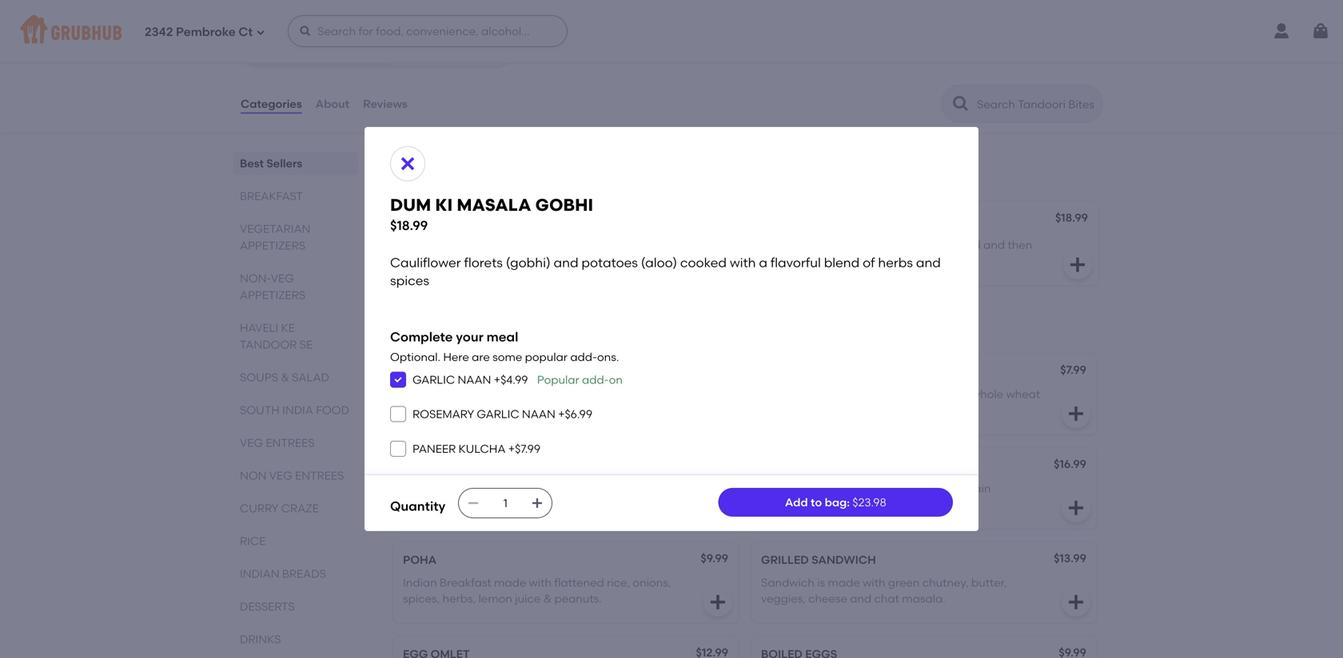 Task type: locate. For each thing, give the bounding box(es) containing it.
on
[[465, 176, 479, 189], [609, 373, 623, 387]]

25–35
[[442, 49, 470, 61]]

made inside sandwich is made with green chutney, butter, veggies, cheese and chat masala.
[[828, 576, 860, 590]]

kulcha
[[459, 442, 506, 456]]

naan down are
[[458, 373, 491, 387]]

0 horizontal spatial herbs
[[573, 255, 604, 268]]

1 horizontal spatial scrambled
[[798, 482, 856, 496]]

option group containing delivery 25–40 min
[[240, 28, 514, 69]]

1 horizontal spatial plain
[[964, 482, 991, 496]]

salad
[[292, 371, 329, 385]]

flour, for indian breakfast flatbreads made with whole wheat flour, cauliflower, spices & herb.
[[761, 404, 788, 418]]

cauliflower florets (gobhi) and potatoes (aloo) cooked with a flavorful blend of herbs and spices
[[401, 238, 665, 268], [390, 255, 944, 289]]

2 plain from the left
[[761, 459, 796, 473]]

2 served from the left
[[900, 482, 936, 496]]

blend down chicken
[[824, 255, 860, 271]]

1 min from the left
[[314, 49, 331, 61]]

1 horizontal spatial is
[[817, 576, 825, 590]]

masala.
[[902, 593, 946, 606]]

bhurji up the indian scrambled eggs served with plain parantha at the bottom
[[538, 459, 580, 473]]

0 horizontal spatial blend
[[526, 255, 557, 268]]

1 appetizers from the top
[[240, 239, 305, 253]]

breakfast
[[440, 388, 491, 401], [798, 388, 850, 401], [440, 576, 491, 590]]

boiled
[[432, 404, 466, 418]]

& inside indian breakfast flatbreads made with whole wheat flour, boiled potatoes, spices & herb.
[[560, 404, 568, 418]]

1 horizontal spatial whole
[[971, 388, 1004, 401]]

1 herb. from the left
[[571, 404, 599, 418]]

svg image for $16.99
[[708, 499, 728, 518]]

0 vertical spatial naan
[[458, 373, 491, 387]]

plain down paneer
[[403, 459, 437, 473]]

svg image
[[256, 28, 266, 37], [398, 154, 417, 173], [393, 375, 403, 385], [393, 410, 403, 419], [393, 444, 403, 454], [467, 497, 480, 510], [531, 497, 544, 510], [1067, 499, 1086, 518], [1067, 593, 1086, 612]]

flatbreads inside the indian breakfast flatbreads made with whole wheat flour, cauliflower, spices & herb.
[[852, 388, 909, 401]]

0 horizontal spatial plain
[[403, 459, 437, 473]]

veg right non
[[269, 469, 292, 483]]

on right ordered on the top
[[465, 176, 479, 189]]

best sellers tab
[[240, 155, 352, 172]]

0 horizontal spatial garlic
[[413, 373, 455, 387]]

option group
[[240, 28, 514, 69]]

blend down dum ki masala gobhi $18.99
[[526, 255, 557, 268]]

aloo
[[403, 365, 436, 379]]

1 horizontal spatial gobhi
[[535, 195, 593, 215]]

herb. inside the indian breakfast flatbreads made with whole wheat flour, cauliflower, spices & herb.
[[902, 404, 930, 418]]

of
[[560, 255, 571, 268], [863, 255, 875, 271]]

parantha inside indian scrambled paneer served with plain parantha
[[761, 498, 812, 512]]

& down "popular"
[[560, 404, 568, 418]]

1 vertical spatial (gobhi)
[[506, 255, 551, 271]]

breakfast up here
[[390, 317, 492, 337]]

0 vertical spatial entrees
[[266, 437, 315, 450]]

svg image left paneer
[[393, 444, 403, 454]]

svg image right ct
[[256, 28, 266, 37]]

sellers up breakfast "tab"
[[266, 157, 302, 170]]

1 horizontal spatial served
[[900, 482, 936, 496]]

ordered
[[419, 176, 462, 189]]

is up cheese
[[817, 576, 825, 590]]

indian breakfast flatbreads made with whole wheat flour, cauliflower, spices & herb.
[[761, 388, 1040, 418]]

flour, inside indian breakfast flatbreads made with whole wheat flour, boiled potatoes, spices & herb.
[[403, 404, 429, 418]]

best up breakfast "tab"
[[240, 157, 264, 170]]

eggs
[[501, 482, 527, 496]]

flour, inside the indian breakfast flatbreads made with whole wheat flour, cauliflower, spices & herb.
[[761, 404, 788, 418]]

1 horizontal spatial parantha
[[761, 498, 812, 512]]

gobhi for dum ki masala gobhi $18.99
[[535, 195, 593, 215]]

best for best sellers
[[240, 157, 264, 170]]

made for flattened
[[494, 576, 526, 590]]

1 plain from the left
[[403, 459, 437, 473]]

min down delivery
[[314, 49, 331, 61]]

$16.99 for indian scrambled eggs served with plain parantha
[[696, 458, 728, 471]]

0 vertical spatial breakfast
[[240, 190, 303, 203]]

0 vertical spatial is
[[770, 238, 778, 252]]

1 vertical spatial appetizers
[[240, 289, 305, 302]]

& right the juice
[[543, 593, 552, 606]]

masala inside dum ki masala gobhi $18.99
[[457, 195, 531, 215]]

ki inside dum ki masala gobhi $18.99
[[435, 195, 453, 215]]

naan down "popular"
[[522, 408, 556, 421]]

herb.
[[571, 404, 599, 418], [902, 404, 930, 418]]

served for parantha/egg
[[530, 482, 566, 496]]

1 horizontal spatial flavorful
[[771, 255, 821, 271]]

pickup 0.6 mi • 25–35 min
[[403, 35, 490, 61]]

scrambled
[[440, 482, 498, 496], [798, 482, 856, 496]]

drinks tab
[[240, 632, 352, 649]]

1 horizontal spatial best
[[390, 153, 427, 173]]

flatbreads
[[494, 388, 550, 401], [852, 388, 909, 401]]

svg image down optional.
[[393, 375, 403, 385]]

min inside delivery 25–40 min
[[314, 49, 331, 61]]

0 horizontal spatial flour,
[[403, 404, 429, 418]]

with inside indian breakfast flatbreads made with whole wheat flour, boiled potatoes, spices & herb.
[[588, 388, 611, 401]]

is inside sandwich is made with green chutney, butter, veggies, cheese and chat masala.
[[817, 576, 825, 590]]

rice
[[240, 535, 266, 549]]

made for chicken
[[780, 238, 812, 252]]

indian for indian scrambled eggs served with plain parantha
[[403, 482, 437, 496]]

breakfast inside indian breakfast flatbreads made with whole wheat flour, boiled potatoes, spices & herb.
[[440, 388, 491, 401]]

spices,
[[403, 593, 440, 606]]

1 horizontal spatial flatbreads
[[852, 388, 909, 401]]

svg image for cauliflower florets (gobhi) and potatoes (aloo) cooked with a flavorful blend of herbs and spices
[[710, 255, 729, 274]]

0 horizontal spatial flavorful
[[480, 255, 524, 268]]

svg image for $9.99
[[708, 593, 728, 612]]

1 horizontal spatial $16.99
[[1054, 458, 1087, 471]]

0 horizontal spatial flatbreads
[[494, 388, 550, 401]]

indian inside indian breakfast made with flattened rice, onions, spices, herbs, lemon juice & peanuts.
[[403, 576, 437, 590]]

1 bhurji from the left
[[538, 459, 580, 473]]

masala down grubhub
[[457, 195, 531, 215]]

then
[[1008, 238, 1032, 252]]

0 horizontal spatial parantha
[[623, 482, 674, 496]]

best up most
[[390, 153, 427, 173]]

indian up cauliflower,
[[761, 388, 795, 401]]

2 flatbreads from the left
[[852, 388, 909, 401]]

0 horizontal spatial scrambled
[[440, 482, 498, 496]]

1 a from the left
[[470, 255, 477, 268]]

cauliflower
[[401, 238, 463, 252], [390, 255, 461, 271]]

veg inside non-veg appetizers
[[271, 272, 294, 286]]

0 vertical spatial parantha
[[623, 482, 674, 496]]

served inside indian scrambled paneer served with plain parantha
[[900, 482, 936, 496]]

most
[[390, 176, 416, 189]]

1 vertical spatial (aloo)
[[641, 255, 677, 271]]

non-veg appetizers tab
[[240, 270, 352, 304]]

whole inside the indian breakfast flatbreads made with whole wheat flour, cauliflower, spices & herb.
[[971, 388, 1004, 401]]

flour, left 'boiled'
[[403, 404, 429, 418]]

indian up "quantity"
[[403, 482, 437, 496]]

0 horizontal spatial breakfast
[[240, 190, 303, 203]]

add-
[[570, 351, 597, 364], [582, 373, 609, 387]]

0 horizontal spatial bhurji
[[538, 459, 580, 473]]

1 served from the left
[[530, 482, 566, 496]]

breakfast for herbs,
[[440, 576, 491, 590]]

$16.99
[[696, 458, 728, 471], [1054, 458, 1087, 471]]

best
[[390, 153, 427, 173], [240, 157, 264, 170]]

1 of from the left
[[560, 255, 571, 268]]

breakfast inside indian breakfast made with flattened rice, onions, spices, herbs, lemon juice & peanuts.
[[440, 576, 491, 590]]

herb. up plain parantha/paneer bhurji
[[902, 404, 930, 418]]

popular
[[525, 351, 568, 364]]

1 horizontal spatial cooked
[[680, 255, 727, 271]]

2 plain from the left
[[964, 482, 991, 496]]

on down ons.
[[609, 373, 623, 387]]

1 flatbreads from the left
[[494, 388, 550, 401]]

2 flour, from the left
[[761, 404, 788, 418]]

is for it
[[770, 238, 778, 252]]

entrees up the non veg entrees
[[266, 437, 315, 450]]

plain
[[594, 482, 621, 496], [964, 482, 991, 496]]

1 horizontal spatial of
[[863, 255, 875, 271]]

garlic naan + $4.99
[[413, 373, 528, 387]]

flatbreads down $4.99
[[494, 388, 550, 401]]

veg down vegetarian appetizers
[[271, 272, 294, 286]]

plain inside indian scrambled paneer served with plain parantha
[[964, 482, 991, 496]]

25–40
[[284, 49, 311, 61]]

svg image
[[1311, 22, 1330, 41], [299, 25, 312, 38], [710, 255, 729, 274], [1068, 255, 1087, 274], [1067, 405, 1086, 424], [708, 499, 728, 518], [708, 593, 728, 612]]

svg image down the indian scrambled eggs served with plain parantha at the bottom
[[531, 497, 544, 510]]

entrees up craze
[[295, 469, 344, 483]]

2 whole from the left
[[971, 388, 1004, 401]]

indian inside the indian breakfast flatbreads made with whole wheat flour, cauliflower, spices & herb.
[[761, 388, 795, 401]]

whole inside indian breakfast flatbreads made with whole wheat flour, boiled potatoes, spices & herb.
[[613, 388, 645, 401]]

flour, left cauliflower,
[[761, 404, 788, 418]]

a down 'dum ki masala gobhi'
[[470, 255, 477, 268]]

cooked down 'dum ki masala gobhi'
[[401, 255, 442, 268]]

scrambled up add to bag: $23.98
[[798, 482, 856, 496]]

0 horizontal spatial sellers
[[266, 157, 302, 170]]

0 vertical spatial garlic
[[413, 373, 455, 387]]

made inside indian breakfast made with flattened rice, onions, spices, herbs, lemon juice & peanuts.
[[494, 576, 526, 590]]

plain up add
[[761, 459, 796, 473]]

grilled sandwich
[[761, 554, 876, 567]]

2 scrambled from the left
[[798, 482, 856, 496]]

0 horizontal spatial $16.99
[[696, 458, 728, 471]]

indian inside indian breakfast flatbreads made with whole wheat flour, boiled potatoes, spices & herb.
[[403, 388, 437, 401]]

1 scrambled from the left
[[440, 482, 498, 496]]

drinks
[[240, 633, 281, 647]]

gobhi for dum ki masala gobhi
[[495, 216, 533, 229]]

1 horizontal spatial bhurji
[[916, 459, 958, 473]]

mi
[[421, 49, 432, 61]]

marinated
[[923, 238, 981, 252]]

flatbreads inside indian breakfast flatbreads made with whole wheat flour, boiled potatoes, spices & herb.
[[494, 388, 550, 401]]

& left salad
[[281, 371, 289, 385]]

dum
[[390, 195, 431, 215], [401, 216, 428, 229]]

garlic down optional.
[[413, 373, 455, 387]]

grilled
[[761, 554, 809, 567]]

indian scrambled eggs served with plain parantha
[[403, 482, 674, 496]]

indian for indian breakfast made with flattened rice, onions, spices, herbs, lemon juice & peanuts.
[[403, 576, 437, 590]]

svg image inside main navigation navigation
[[256, 28, 266, 37]]

potatoes
[[568, 238, 617, 252], [582, 255, 638, 271]]

1 vertical spatial cauliflower
[[390, 255, 461, 271]]

breakfast for cauliflower,
[[798, 388, 850, 401]]

sellers up ordered on the top
[[431, 153, 487, 173]]

whole
[[613, 388, 645, 401], [971, 388, 1004, 401]]

2 min from the left
[[472, 49, 490, 61]]

1 horizontal spatial blend
[[824, 255, 860, 271]]

2 vertical spatial veg
[[269, 469, 292, 483]]

1 horizontal spatial +
[[508, 442, 515, 456]]

2 $16.99 from the left
[[1054, 458, 1087, 471]]

served right paneer
[[900, 482, 936, 496]]

+ up plain parantha/egg bhurji at the bottom of page
[[508, 442, 515, 456]]

$9.99
[[701, 552, 728, 566]]

2 a from the left
[[759, 255, 768, 271]]

scrambled for eggs
[[440, 482, 498, 496]]

south
[[240, 404, 280, 417]]

scrambled down the parantha/egg
[[440, 482, 498, 496]]

flour,
[[403, 404, 429, 418], [761, 404, 788, 418]]

min right 25–35
[[472, 49, 490, 61]]

1 vertical spatial parantha
[[761, 498, 812, 512]]

1 whole from the left
[[613, 388, 645, 401]]

1 horizontal spatial min
[[472, 49, 490, 61]]

1 flour, from the left
[[403, 404, 429, 418]]

0 horizontal spatial min
[[314, 49, 331, 61]]

juice
[[515, 593, 541, 606]]

0 horizontal spatial on
[[465, 176, 479, 189]]

pieces
[[885, 238, 921, 252]]

gobhi inside dum ki masala gobhi $18.99
[[535, 195, 593, 215]]

2 vertical spatial +
[[508, 442, 515, 456]]

0 horizontal spatial $18.99
[[390, 218, 428, 233]]

chicken
[[840, 238, 883, 252]]

appetizers inside vegetarian appetizers
[[240, 239, 305, 253]]

2 blend from the left
[[824, 255, 860, 271]]

grubhub
[[481, 176, 530, 189]]

herb. inside indian breakfast flatbreads made with whole wheat flour, boiled potatoes, spices & herb.
[[571, 404, 599, 418]]

1 horizontal spatial $18.99
[[1055, 211, 1088, 225]]

best inside best sellers most ordered on grubhub
[[390, 153, 427, 173]]

about
[[316, 97, 349, 111]]

0 horizontal spatial wheat
[[648, 388, 682, 401]]

a
[[470, 255, 477, 268], [759, 255, 768, 271]]

0 vertical spatial veg
[[271, 272, 294, 286]]

sellers inside best sellers most ordered on grubhub
[[431, 153, 487, 173]]

+ for $7.99
[[508, 442, 515, 456]]

& up plain parantha/paneer bhurji
[[891, 404, 900, 418]]

non
[[240, 469, 267, 483]]

$16.99 for indian scrambled paneer served with plain parantha
[[1054, 458, 1087, 471]]

1 horizontal spatial flour,
[[761, 404, 788, 418]]

breakfast down best sellers
[[240, 190, 303, 203]]

min
[[314, 49, 331, 61], [472, 49, 490, 61]]

flatbreads for spices
[[852, 388, 909, 401]]

veg entrees
[[240, 437, 315, 450]]

made for green
[[828, 576, 860, 590]]

indian up spices,
[[403, 576, 437, 590]]

parantha for indian scrambled paneer served with plain parantha
[[761, 498, 812, 512]]

0 horizontal spatial of
[[560, 255, 571, 268]]

appetizers down vegetarian
[[240, 239, 305, 253]]

add- down ons.
[[582, 373, 609, 387]]

curry craze tab
[[240, 501, 352, 517]]

served right eggs
[[530, 482, 566, 496]]

is inside it is made with chicken pieces marinated and then grilled and sprayed with liquor
[[770, 238, 778, 252]]

breakfast tab
[[240, 188, 352, 205]]

0 horizontal spatial a
[[470, 255, 477, 268]]

add
[[785, 496, 808, 510]]

breakfast up cauliflower,
[[798, 388, 850, 401]]

veg
[[271, 272, 294, 286], [240, 437, 263, 450], [269, 469, 292, 483]]

is right it
[[770, 238, 778, 252]]

$18.99
[[1055, 211, 1088, 225], [390, 218, 428, 233]]

blend
[[526, 255, 557, 268], [824, 255, 860, 271]]

gobhi
[[535, 195, 593, 215], [495, 216, 533, 229]]

0 horizontal spatial served
[[530, 482, 566, 496]]

herb. down the "popular add-on"
[[571, 404, 599, 418]]

0 vertical spatial $7.99
[[1060, 364, 1087, 377]]

bhurji for plain parantha/paneer bhurji
[[916, 459, 958, 473]]

wheat inside the indian breakfast flatbreads made with whole wheat flour, cauliflower, spices & herb.
[[1006, 388, 1040, 401]]

masala for dum ki masala gobhi $18.99
[[457, 195, 531, 215]]

whole for indian breakfast flatbreads made with whole wheat flour, cauliflower, spices & herb.
[[971, 388, 1004, 401]]

made inside indian breakfast flatbreads made with whole wheat flour, boiled potatoes, spices & herb.
[[553, 388, 585, 401]]

cooked
[[401, 255, 442, 268], [680, 255, 727, 271]]

1 horizontal spatial wheat
[[1006, 388, 1040, 401]]

0 horizontal spatial +
[[494, 373, 501, 387]]

breakfast inside the indian breakfast flatbreads made with whole wheat flour, cauliflower, spices & herb.
[[798, 388, 850, 401]]

0 horizontal spatial gobhi
[[495, 216, 533, 229]]

non-
[[240, 272, 271, 286]]

breakfast down garlic naan + $4.99
[[440, 388, 491, 401]]

1 vertical spatial add-
[[582, 373, 609, 387]]

1 horizontal spatial plain
[[761, 459, 796, 473]]

and
[[544, 238, 565, 252], [984, 238, 1005, 252], [606, 255, 628, 268], [796, 255, 817, 268], [554, 255, 579, 271], [916, 255, 941, 271], [850, 593, 872, 606]]

garlic
[[413, 373, 455, 387], [477, 408, 519, 421]]

2 wheat from the left
[[1006, 388, 1040, 401]]

add to bag: $23.98
[[785, 496, 887, 510]]

tandoor
[[240, 338, 297, 352]]

0 horizontal spatial cooked
[[401, 255, 442, 268]]

1 horizontal spatial sellers
[[431, 153, 487, 173]]

0 vertical spatial cauliflower
[[401, 238, 463, 252]]

1 vertical spatial breakfast
[[390, 317, 492, 337]]

sellers inside tab
[[266, 157, 302, 170]]

1 horizontal spatial breakfast
[[390, 317, 492, 337]]

0 horizontal spatial herb.
[[571, 404, 599, 418]]

svg image left input item quantity number field
[[467, 497, 480, 510]]

reviews button
[[362, 75, 408, 133]]

indian down "aloo" at the bottom of the page
[[403, 388, 437, 401]]

breakfast up the 'herbs,'
[[440, 576, 491, 590]]

plain
[[403, 459, 437, 473], [761, 459, 796, 473]]

main navigation navigation
[[0, 0, 1343, 62]]

masala down ordered on the top
[[444, 216, 493, 229]]

indian inside indian scrambled paneer served with plain parantha
[[761, 482, 795, 496]]

1 horizontal spatial on
[[609, 373, 623, 387]]

meal
[[487, 329, 518, 345]]

add- up the "popular add-on"
[[570, 351, 597, 364]]

+ down some
[[494, 373, 501, 387]]

whole for indian breakfast flatbreads made with whole wheat flour, boiled potatoes, spices & herb.
[[613, 388, 645, 401]]

1 horizontal spatial garlic
[[477, 408, 519, 421]]

1 $16.99 from the left
[[696, 458, 728, 471]]

1 wheat from the left
[[648, 388, 682, 401]]

popular add-on
[[537, 373, 623, 387]]

sellers for best sellers most ordered on grubhub
[[431, 153, 487, 173]]

2 herb. from the left
[[902, 404, 930, 418]]

0 horizontal spatial is
[[770, 238, 778, 252]]

food
[[316, 404, 349, 417]]

veg up non
[[240, 437, 263, 450]]

bhurji up indian scrambled paneer served with plain parantha at the right bottom of the page
[[916, 459, 958, 473]]

best inside tab
[[240, 157, 264, 170]]

on inside best sellers most ordered on grubhub
[[465, 176, 479, 189]]

0 vertical spatial +
[[494, 373, 501, 387]]

0 vertical spatial add-
[[570, 351, 597, 364]]

2 bhurji from the left
[[916, 459, 958, 473]]

paneer
[[859, 482, 898, 496]]

1 vertical spatial +
[[558, 408, 565, 421]]

indian up add
[[761, 482, 795, 496]]

non veg entrees tab
[[240, 468, 352, 485]]

made inside it is made with chicken pieces marinated and then grilled and sprayed with liquor
[[780, 238, 812, 252]]

rice tab
[[240, 533, 352, 550]]

bhurji for plain parantha/egg bhurji
[[538, 459, 580, 473]]

indian for indian breakfast flatbreads made with whole wheat flour, boiled potatoes, spices & herb.
[[403, 388, 437, 401]]

1 vertical spatial naan
[[522, 408, 556, 421]]

0 horizontal spatial $7.99
[[515, 442, 541, 456]]

+ down "popular"
[[558, 408, 565, 421]]

flatbreads up plain parantha/paneer bhurji
[[852, 388, 909, 401]]

se
[[300, 338, 313, 352]]

2 flavorful from the left
[[771, 255, 821, 271]]

breakfast inside breakfast "tab"
[[240, 190, 303, 203]]

& inside tab
[[281, 371, 289, 385]]

0 vertical spatial appetizers
[[240, 239, 305, 253]]

0 vertical spatial on
[[465, 176, 479, 189]]

garlic up kulcha
[[477, 408, 519, 421]]

1 horizontal spatial herbs
[[878, 255, 913, 271]]

dum inside dum ki masala gobhi $18.99
[[390, 195, 431, 215]]

ki
[[435, 195, 453, 215], [431, 216, 442, 229]]

cooked left grilled
[[680, 255, 727, 271]]

1 horizontal spatial herb.
[[902, 404, 930, 418]]

1 plain from the left
[[594, 482, 621, 496]]

1 vertical spatial is
[[817, 576, 825, 590]]

0 horizontal spatial whole
[[613, 388, 645, 401]]

appetizers down non-
[[240, 289, 305, 302]]

1 horizontal spatial a
[[759, 255, 768, 271]]

reviews
[[363, 97, 408, 111]]

scrambled inside indian scrambled paneer served with plain parantha
[[798, 482, 856, 496]]

dum ki masala gobhi $18.99
[[390, 195, 593, 233]]

wheat inside indian breakfast flatbreads made with whole wheat flour, boiled potatoes, spices & herb.
[[648, 388, 682, 401]]

0 horizontal spatial plain
[[594, 482, 621, 496]]

0 vertical spatial (aloo)
[[620, 238, 651, 252]]

0 horizontal spatial best
[[240, 157, 264, 170]]

a down it
[[759, 255, 768, 271]]



Task type: vqa. For each thing, say whether or not it's contained in the screenshot.
Try 30 days free Try
no



Task type: describe. For each thing, give the bounding box(es) containing it.
indian for indian scrambled paneer served with plain parantha
[[761, 482, 795, 496]]

chutney,
[[923, 576, 969, 590]]

1 vertical spatial entrees
[[295, 469, 344, 483]]

to
[[811, 496, 822, 510]]

with inside indian scrambled paneer served with plain parantha
[[939, 482, 962, 496]]

soups & salad
[[240, 371, 329, 385]]

peanuts.
[[554, 593, 602, 606]]

is for sandwich
[[817, 576, 825, 590]]

Input item quantity number field
[[488, 489, 523, 518]]

& inside the indian breakfast flatbreads made with whole wheat flour, cauliflower, spices & herb.
[[891, 404, 900, 418]]

1 flavorful from the left
[[480, 255, 524, 268]]

complete
[[390, 329, 453, 345]]

sandwich
[[812, 554, 876, 567]]

2 of from the left
[[863, 255, 875, 271]]

plain for plain parantha/egg bhurji
[[594, 482, 621, 496]]

and inside sandwich is made with green chutney, butter, veggies, cheese and chat masala.
[[850, 593, 872, 606]]

svg image for $18.99
[[1068, 255, 1087, 274]]

chat
[[874, 593, 899, 606]]

1 horizontal spatial naan
[[522, 408, 556, 421]]

flattened
[[554, 576, 604, 590]]

breads
[[282, 568, 326, 581]]

add- inside the complete your meal optional. here are some popular add-ons.
[[570, 351, 597, 364]]

rice,
[[607, 576, 630, 590]]

onions,
[[633, 576, 671, 590]]

vegetarian
[[240, 222, 311, 236]]

& inside indian breakfast made with flattened rice, onions, spices, herbs, lemon juice & peanuts.
[[543, 593, 552, 606]]

2 appetizers from the top
[[240, 289, 305, 302]]

dum for dum ki masala gobhi
[[401, 216, 428, 229]]

1 cooked from the left
[[401, 255, 442, 268]]

dum for dum ki masala gobhi $18.99
[[390, 195, 431, 215]]

best sellers
[[240, 157, 302, 170]]

craze
[[281, 502, 319, 516]]

categories
[[241, 97, 302, 111]]

south india food tab
[[240, 402, 352, 419]]

indian breakfast flatbreads made with whole wheat flour, boiled potatoes, spices & herb.
[[403, 388, 682, 418]]

desserts
[[240, 601, 295, 614]]

1 horizontal spatial $7.99
[[1060, 364, 1087, 377]]

plain for plain parantha/egg bhurji
[[403, 459, 437, 473]]

rosemary
[[413, 408, 474, 421]]

breakfast for boiled
[[440, 388, 491, 401]]

2 cooked from the left
[[680, 255, 727, 271]]

haveli ke tandoor se
[[240, 321, 313, 352]]

indian for indian breakfast flatbreads made with whole wheat flour, cauliflower, spices & herb.
[[761, 388, 795, 401]]

+ for $4.99
[[494, 373, 501, 387]]

veggies,
[[761, 593, 806, 606]]

masala for dum ki masala gobhi
[[444, 216, 493, 229]]

popular
[[537, 373, 579, 387]]

soups
[[240, 371, 278, 385]]

wheat for indian breakfast flatbreads made with whole wheat flour, boiled potatoes, spices & herb.
[[648, 388, 682, 401]]

$18.99 inside dum ki masala gobhi $18.99
[[390, 218, 428, 233]]

non-veg appetizers
[[240, 272, 305, 302]]

svg image down $13.99
[[1067, 593, 1086, 612]]

are
[[472, 351, 490, 364]]

indian breakfast made with flattened rice, onions, spices, herbs, lemon juice & peanuts.
[[403, 576, 671, 606]]

flatbreads for potatoes,
[[494, 388, 550, 401]]

your
[[456, 329, 484, 345]]

1 vertical spatial potatoes
[[582, 255, 638, 271]]

pembroke
[[176, 25, 236, 39]]

cauliflower,
[[790, 404, 852, 418]]

1 herbs from the left
[[573, 255, 604, 268]]

$4.99
[[501, 373, 528, 387]]

sellers for best sellers
[[266, 157, 302, 170]]

parantha for indian scrambled eggs served with plain parantha
[[623, 482, 674, 496]]

spices inside indian breakfast flatbreads made with whole wheat flour, boiled potatoes, spices & herb.
[[523, 404, 557, 418]]

haveli
[[240, 321, 278, 335]]

with inside the indian breakfast flatbreads made with whole wheat flour, cauliflower, spices & herb.
[[946, 388, 969, 401]]

ki for dum ki masala gobhi
[[431, 216, 442, 229]]

soups & salad tab
[[240, 369, 352, 386]]

spices inside the indian breakfast flatbreads made with whole wheat flour, cauliflower, spices & herb.
[[854, 404, 889, 418]]

veg for non-
[[271, 272, 294, 286]]

aloo parantha
[[403, 365, 503, 379]]

desserts tab
[[240, 599, 352, 616]]

some
[[493, 351, 522, 364]]

plain for plain parantha/paneer bhurji
[[964, 482, 991, 496]]

quantity
[[390, 499, 446, 515]]

best for best sellers most ordered on grubhub
[[390, 153, 427, 173]]

1 vertical spatial $7.99
[[515, 442, 541, 456]]

made inside the indian breakfast flatbreads made with whole wheat flour, cauliflower, spices & herb.
[[911, 388, 943, 401]]

categories button
[[240, 75, 303, 133]]

0 vertical spatial florets
[[466, 238, 499, 252]]

2342
[[145, 25, 173, 39]]

ki for dum ki masala gobhi $18.99
[[435, 195, 453, 215]]

0 horizontal spatial naan
[[458, 373, 491, 387]]

paneer
[[413, 442, 456, 456]]

veg entrees tab
[[240, 435, 352, 452]]

indian breads
[[240, 568, 326, 581]]

1 vertical spatial on
[[609, 373, 623, 387]]

vegetarian appetizers tab
[[240, 221, 352, 254]]

indian
[[240, 568, 279, 581]]

vegetarian appetizers
[[240, 222, 311, 253]]

non veg entrees
[[240, 469, 344, 483]]

0 vertical spatial (gobhi)
[[502, 238, 541, 252]]

bag:
[[825, 496, 850, 510]]

ct
[[239, 25, 253, 39]]

cheese
[[808, 593, 847, 606]]

search icon image
[[951, 94, 971, 114]]

poha
[[403, 554, 437, 567]]

sandwich
[[761, 576, 815, 590]]

1 vertical spatial veg
[[240, 437, 263, 450]]

rosemary garlic naan + $6.99
[[413, 408, 593, 421]]

haveli ke tandoor se tab
[[240, 320, 352, 353]]

it
[[760, 238, 767, 252]]

south india food
[[240, 404, 349, 417]]

with inside indian breakfast made with flattened rice, onions, spices, herbs, lemon juice & peanuts.
[[529, 576, 552, 590]]

curry
[[240, 502, 279, 516]]

plain for plain parantha/paneer bhurji
[[761, 459, 796, 473]]

indian scrambled paneer served with plain parantha
[[761, 482, 991, 512]]

svg image up most
[[398, 154, 417, 173]]

$6.99
[[565, 408, 593, 421]]

svg image left rosemary
[[393, 410, 403, 419]]

green
[[888, 576, 920, 590]]

curry craze
[[240, 502, 319, 516]]

0 vertical spatial potatoes
[[568, 238, 617, 252]]

paneer kulcha + $7.99
[[413, 442, 541, 456]]

1 vertical spatial florets
[[464, 255, 503, 271]]

1 blend from the left
[[526, 255, 557, 268]]

parantha/paneer
[[798, 459, 913, 473]]

delivery
[[288, 35, 326, 47]]

parantha
[[439, 365, 503, 379]]

grilled
[[760, 255, 793, 268]]

india
[[282, 404, 313, 417]]

about button
[[315, 75, 350, 133]]

flour, for indian breakfast flatbreads made with whole wheat flour, boiled potatoes, spices & herb.
[[403, 404, 429, 418]]

veg for non
[[269, 469, 292, 483]]

1 vertical spatial garlic
[[477, 408, 519, 421]]

plain parantha/paneer bhurji
[[761, 459, 958, 473]]

Search Tandoori Bites search field
[[975, 97, 1098, 112]]

dum ki masala gobhi
[[401, 216, 533, 229]]

parantha/egg
[[440, 459, 535, 473]]

best sellers most ordered on grubhub
[[390, 153, 530, 189]]

0.6
[[403, 49, 417, 61]]

optional.
[[390, 351, 441, 364]]

liquor
[[892, 255, 923, 268]]

$13.99
[[1054, 552, 1087, 566]]

2342 pembroke ct
[[145, 25, 253, 39]]

pickup
[[431, 35, 463, 47]]

svg image up $13.99
[[1067, 499, 1086, 518]]

complete your meal optional. here are some popular add-ons.
[[390, 329, 619, 364]]

2 horizontal spatial +
[[558, 408, 565, 421]]

delivery 25–40 min
[[284, 35, 331, 61]]

min inside 'pickup 0.6 mi • 25–35 min'
[[472, 49, 490, 61]]

scrambled for paneer
[[798, 482, 856, 496]]

indian breads tab
[[240, 566, 352, 583]]

2 herbs from the left
[[878, 255, 913, 271]]

svg image for $7.99
[[1067, 405, 1086, 424]]

potatoes,
[[469, 404, 520, 418]]

sprayed
[[820, 255, 864, 268]]

wheat for indian breakfast flatbreads made with whole wheat flour, cauliflower, spices & herb.
[[1006, 388, 1040, 401]]

served for parantha/paneer
[[900, 482, 936, 496]]

with inside sandwich is made with green chutney, butter, veggies, cheese and chat masala.
[[863, 576, 886, 590]]

herbs,
[[443, 593, 476, 606]]



